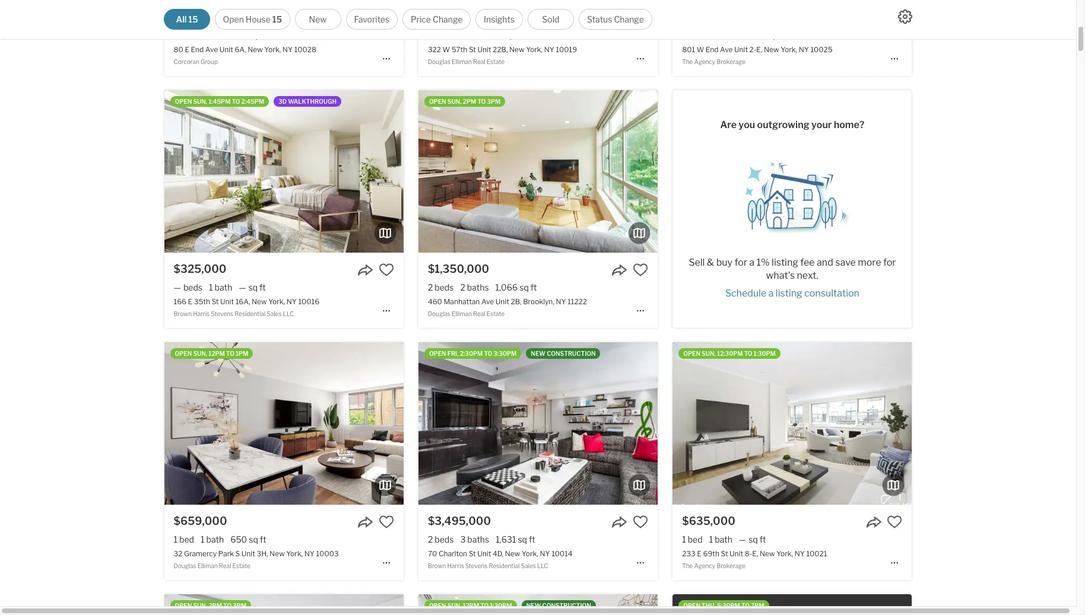 Task type: locate. For each thing, give the bounding box(es) containing it.
1 horizontal spatial stevens
[[465, 563, 488, 570]]

bed down all 15
[[179, 30, 194, 40]]

e inside 166 e 35th st unit 16a, new york, ny 10016 brown harris stevens residential sales llc
[[188, 298, 192, 307]]

to right 12:30pm
[[744, 350, 752, 357]]

$1,375,000
[[428, 11, 488, 23]]

are you outgrowing your home?
[[720, 119, 864, 130]]

1 change from the left
[[433, 14, 463, 24]]

favorite button checkbox for $1,375,000
[[633, 10, 648, 26]]

york, right 3h,
[[286, 550, 303, 559]]

unit left 16a, at the top of the page
[[220, 298, 234, 307]]

1 bed for $655,000
[[174, 30, 194, 40]]

option group
[[164, 9, 652, 30]]

ny left the '10003'
[[304, 550, 315, 559]]

w inside 322 w 57th st unit 22b, new york, ny 10019 douglas elliman real estate
[[443, 45, 450, 54]]

open sun, 12pm to 1:30pm
[[429, 603, 512, 610]]

ave up "group"
[[205, 45, 218, 54]]

e for $655,000
[[185, 45, 189, 54]]

what's
[[766, 270, 795, 281]]

3d walkthrough
[[278, 98, 337, 105]]

0 vertical spatial open sun, 2pm to 3pm
[[429, 98, 501, 105]]

ave down 1.5 baths
[[720, 45, 733, 54]]

end up corcoran at the left top
[[191, 45, 204, 54]]

2 up manhattan
[[460, 283, 465, 293]]

1 vertical spatial 2 beds
[[428, 535, 454, 545]]

8-
[[745, 550, 752, 559]]

0 vertical spatial estate
[[487, 58, 505, 65]]

1 horizontal spatial 3
[[682, 30, 688, 40]]

0 horizontal spatial brown
[[174, 311, 192, 318]]

2 beds up 460
[[428, 283, 454, 293]]

baths right the 1.5
[[728, 30, 750, 40]]

york, inside 70 charlton st unit 4d, new york, ny 10014 brown harris stevens residential sales llc
[[522, 550, 538, 559]]

2 the from the top
[[682, 563, 693, 570]]

6a,
[[235, 45, 246, 54]]

1 horizontal spatial 15
[[272, 14, 282, 24]]

favorite button image for $1,350,000
[[633, 262, 648, 278]]

1 vertical spatial stevens
[[465, 563, 488, 570]]

w right 322
[[443, 45, 450, 54]]

price change
[[411, 14, 463, 24]]

1 vertical spatial brown
[[428, 563, 446, 570]]

ave inside 460 manhattan ave unit 2b, brooklyn, ny 11222 douglas elliman real estate
[[481, 298, 494, 307]]

residential down 4d,
[[489, 563, 520, 570]]

ny left the 10025
[[799, 45, 809, 54]]

are
[[720, 119, 737, 130]]

0 horizontal spatial residential
[[235, 311, 265, 318]]

construction
[[547, 350, 596, 357], [542, 603, 591, 610]]

option group containing all
[[164, 9, 652, 30]]

open
[[223, 14, 244, 24]]

0 horizontal spatial harris
[[193, 311, 210, 318]]

1 vertical spatial open sun, 2pm to 3pm
[[175, 603, 246, 610]]

1 bath for $1,375,000
[[455, 30, 478, 40]]

1 horizontal spatial 2pm
[[463, 98, 476, 105]]

1 vertical spatial listing
[[776, 288, 802, 299]]

1 bed
[[174, 30, 194, 40], [428, 30, 448, 40], [174, 535, 194, 545], [682, 535, 703, 545]]

1 vertical spatial 1:30pm
[[490, 603, 512, 610]]

brokerage inside 233 e 69th st unit 8-e, new york, ny 10021 the agency brokerage
[[717, 563, 746, 570]]

e
[[185, 45, 189, 54], [188, 298, 192, 307], [697, 550, 702, 559]]

1:30pm for open sun, 12:30pm to 1:30pm
[[754, 350, 776, 357]]

0 horizontal spatial 2pm
[[209, 603, 222, 610]]

brown inside 166 e 35th st unit 16a, new york, ny 10016 brown harris stevens residential sales llc
[[174, 311, 192, 318]]

favorite button image for $3,495,000
[[633, 515, 648, 530]]

1 vertical spatial the
[[682, 563, 693, 570]]

0 vertical spatial construction
[[547, 350, 596, 357]]

elliman for $1,375,000
[[452, 58, 472, 65]]

2 w from the left
[[697, 45, 704, 54]]

3 photo of 166 e 35th st unit 16a, new york, ny 10016 image from the left
[[403, 90, 643, 253]]

0 vertical spatial llc
[[283, 311, 294, 318]]

0 vertical spatial real
[[473, 58, 485, 65]]

e, for 2-
[[756, 45, 762, 54]]

1 vertical spatial residential
[[489, 563, 520, 570]]

1 vertical spatial baths
[[467, 283, 489, 293]]

35th
[[194, 298, 210, 307]]

open left fri,
[[429, 350, 446, 357]]

70 charlton st unit 4d, new york, ny 10014 brown harris stevens residential sales llc
[[428, 550, 573, 570]]

to down 322 w 57th st unit 22b, new york, ny 10019 douglas elliman real estate
[[478, 98, 486, 105]]

york, inside 322 w 57th st unit 22b, new york, ny 10019 douglas elliman real estate
[[526, 45, 543, 54]]

—
[[756, 30, 763, 40], [174, 283, 181, 293], [239, 283, 246, 293], [739, 535, 746, 545]]

sun, for $1,350,000
[[447, 98, 462, 105]]

unit right s
[[242, 550, 255, 559]]

2:30pm
[[460, 350, 483, 357]]

sun, for $659,000
[[193, 350, 207, 357]]

end for w
[[706, 45, 719, 54]]

0 vertical spatial e,
[[756, 45, 762, 54]]

0 vertical spatial 12pm
[[209, 350, 225, 357]]

brokerage inside the 801 w end ave unit 2-e, new york, ny 10025 the agency brokerage
[[717, 58, 746, 65]]

1 horizontal spatial 12pm
[[463, 603, 479, 610]]

favorite button image
[[379, 10, 394, 26], [633, 10, 648, 26], [379, 262, 394, 278], [633, 515, 648, 530]]

1 2 beds from the top
[[428, 283, 454, 293]]

1 horizontal spatial change
[[614, 14, 644, 24]]

ny left 11222
[[556, 298, 566, 307]]

2 vertical spatial douglas
[[174, 563, 196, 570]]

new down 70 charlton st unit 4d, new york, ny 10014 brown harris stevens residential sales llc
[[526, 603, 541, 610]]

3d
[[278, 98, 287, 105]]

1 horizontal spatial 1:30pm
[[754, 350, 776, 357]]

llc
[[283, 311, 294, 318], [537, 563, 548, 570]]

0 horizontal spatial end
[[191, 45, 204, 54]]

unit left 8-
[[730, 550, 743, 559]]

st down 3 baths
[[469, 550, 476, 559]]

1 bed up 32 at the left bottom of page
[[174, 535, 194, 545]]

1 horizontal spatial brown
[[428, 563, 446, 570]]

3pm down 322 w 57th st unit 22b, new york, ny 10019 douglas elliman real estate
[[487, 98, 501, 105]]

s
[[235, 550, 240, 559]]

0 vertical spatial 2pm
[[463, 98, 476, 105]]

1 bed up 80
[[174, 30, 194, 40]]

residential
[[235, 311, 265, 318], [489, 563, 520, 570]]

0 vertical spatial 3pm
[[487, 98, 501, 105]]

construction down 10014
[[542, 603, 591, 610]]

new construction down 11222
[[531, 350, 596, 357]]

2 2 beds from the top
[[428, 535, 454, 545]]

0 vertical spatial brokerage
[[717, 58, 746, 65]]

your
[[811, 119, 832, 130]]

1 up 233
[[682, 535, 686, 545]]

sun,
[[193, 98, 207, 105], [447, 98, 462, 105], [193, 350, 207, 357], [702, 350, 716, 357], [193, 603, 207, 610], [447, 603, 462, 610]]

1 horizontal spatial end
[[706, 45, 719, 54]]

estate for $1,375,000
[[487, 58, 505, 65]]

0 vertical spatial sales
[[267, 311, 282, 318]]

ft up 3h,
[[260, 535, 266, 545]]

new right 16a, at the top of the page
[[252, 298, 267, 307]]

end for e
[[191, 45, 204, 54]]

new up 10028
[[309, 14, 327, 24]]

1 w from the left
[[443, 45, 450, 54]]

1 horizontal spatial sales
[[521, 563, 536, 570]]

— sq ft for $325,000
[[239, 283, 266, 293]]

2 horizontal spatial ave
[[720, 45, 733, 54]]

0 horizontal spatial change
[[433, 14, 463, 24]]

agency for end
[[694, 58, 715, 65]]

1 horizontal spatial llc
[[537, 563, 548, 570]]

bed up 32 at the left bottom of page
[[179, 535, 194, 545]]

w for 801
[[697, 45, 704, 54]]

460
[[428, 298, 442, 307]]

park
[[218, 550, 234, 559]]

new inside 233 e 69th st unit 8-e, new york, ny 10021 the agency brokerage
[[760, 550, 775, 559]]

new inside 322 w 57th st unit 22b, new york, ny 10019 douglas elliman real estate
[[509, 45, 525, 54]]

32 gramercy park s unit 3h, new york, ny 10003 douglas elliman real estate
[[174, 550, 339, 570]]

1 vertical spatial new
[[526, 603, 541, 610]]

$659,000
[[174, 515, 227, 528]]

a down what's
[[769, 288, 774, 299]]

real
[[473, 58, 485, 65], [473, 311, 485, 318], [219, 563, 231, 570]]

york, left 10021
[[777, 550, 793, 559]]

photo of 70 charlton st unit 4d, new york, ny 10014 image
[[179, 343, 419, 505], [418, 343, 658, 505], [658, 343, 897, 505]]

ny inside 233 e 69th st unit 8-e, new york, ny 10021 the agency brokerage
[[795, 550, 805, 559]]

1 bath
[[201, 30, 224, 40], [455, 30, 478, 40], [209, 283, 232, 293], [201, 535, 224, 545], [709, 535, 732, 545]]

douglas down 32 at the left bottom of page
[[174, 563, 196, 570]]

801 w end ave unit 2-e, new york, ny 10025 the agency brokerage
[[682, 45, 833, 65]]

the down 233
[[682, 563, 693, 570]]

favorite button image for $1,375,000
[[633, 10, 648, 26]]

construction for open fri, 2:30pm to 3:30pm
[[547, 350, 596, 357]]

1 photo of 230 e 79th st unit 19c, new york, ny 10075 image from the left
[[433, 595, 673, 616]]

ny inside 322 w 57th st unit 22b, new york, ny 10019 douglas elliman real estate
[[544, 45, 554, 54]]

2 15 from the left
[[272, 14, 282, 24]]

sales inside 166 e 35th st unit 16a, new york, ny 10016 brown harris stevens residential sales llc
[[267, 311, 282, 318]]

sun, for $635,000
[[702, 350, 716, 357]]

2 brokerage from the top
[[717, 563, 746, 570]]

agency down 69th
[[694, 563, 715, 570]]

1 horizontal spatial 3pm
[[487, 98, 501, 105]]

1 bed for $659,000
[[174, 535, 194, 545]]

new construction
[[531, 350, 596, 357], [526, 603, 591, 610]]

unit left 2-
[[734, 45, 748, 54]]

beds for 1.5 baths
[[689, 30, 708, 40]]

w inside the 801 w end ave unit 2-e, new york, ny 10025 the agency brokerage
[[697, 45, 704, 54]]

the inside the 801 w end ave unit 2-e, new york, ny 10025 the agency brokerage
[[682, 58, 693, 65]]

harris
[[193, 311, 210, 318], [447, 563, 464, 570]]

favorite button image for $655,000
[[379, 10, 394, 26]]

1.5 baths
[[715, 30, 750, 40]]

new right 3:30pm
[[531, 350, 546, 357]]

ny inside 460 manhattan ave unit 2b, brooklyn, ny 11222 douglas elliman real estate
[[556, 298, 566, 307]]

2 photo of 1346 pacific st unit 4a, brooklyn, ny 11216 image from the left
[[418, 595, 658, 616]]

3 for 3 baths
[[460, 535, 466, 545]]

change inside status change radio
[[614, 14, 644, 24]]

favorite button image for $325,000
[[379, 262, 394, 278]]

322
[[428, 45, 441, 54]]

Price Change radio
[[403, 9, 471, 30]]

3 for 3 beds
[[682, 30, 688, 40]]

unit for 233
[[730, 550, 743, 559]]

construction down 11222
[[547, 350, 596, 357]]

3 beds
[[682, 30, 708, 40]]

douglas for $659,000
[[174, 563, 196, 570]]

open
[[175, 98, 192, 105], [429, 98, 446, 105], [175, 350, 192, 357], [429, 350, 446, 357], [683, 350, 700, 357], [175, 603, 192, 610], [429, 603, 446, 610], [683, 603, 700, 610]]

save
[[835, 257, 856, 268]]

0 vertical spatial 2 beds
[[428, 283, 454, 293]]

brokerage
[[717, 58, 746, 65], [717, 563, 746, 570]]

1 vertical spatial e,
[[752, 550, 758, 559]]

estate inside 460 manhattan ave unit 2b, brooklyn, ny 11222 douglas elliman real estate
[[487, 311, 505, 318]]

0 vertical spatial 3
[[682, 30, 688, 40]]

3pm for third photo of 235 e 73rd st unit 2-b, new york, ny 10021 from right
[[233, 603, 246, 610]]

69th
[[703, 550, 719, 559]]

2 vertical spatial e
[[697, 550, 702, 559]]

to left 7pm
[[741, 603, 750, 610]]

— sq ft up 2-
[[756, 30, 783, 40]]

douglas down 460
[[428, 311, 451, 318]]

douglas inside 322 w 57th st unit 22b, new york, ny 10019 douglas elliman real estate
[[428, 58, 451, 65]]

change
[[433, 14, 463, 24], [614, 14, 644, 24]]

new right 4d,
[[505, 550, 520, 559]]

unit left 6a,
[[220, 45, 233, 54]]

166
[[174, 298, 186, 307]]

1 up 35th
[[209, 283, 213, 293]]

unit inside 233 e 69th st unit 8-e, new york, ny 10021 the agency brokerage
[[730, 550, 743, 559]]

22b,
[[493, 45, 508, 54]]

to down park
[[223, 603, 232, 610]]

unit inside 80 e end ave unit 6a, new york, ny 10028 corcoran group
[[220, 45, 233, 54]]

1,066
[[495, 283, 518, 293]]

york, down 1,631 sq ft
[[522, 550, 538, 559]]

e right 80
[[185, 45, 189, 54]]

unit inside 166 e 35th st unit 16a, new york, ny 10016 brown harris stevens residential sales llc
[[220, 298, 234, 307]]

ny left 10021
[[795, 550, 805, 559]]

st for $1,375,000
[[469, 45, 476, 54]]

0 vertical spatial e
[[185, 45, 189, 54]]

1 vertical spatial brokerage
[[717, 563, 746, 570]]

change right status
[[614, 14, 644, 24]]

15 inside open house option
[[272, 14, 282, 24]]

Insights radio
[[476, 9, 523, 30]]

1 bed up 233
[[682, 535, 703, 545]]

2 vertical spatial baths
[[467, 535, 489, 545]]

bath
[[206, 30, 224, 40], [461, 30, 478, 40], [215, 283, 232, 293], [206, 535, 224, 545], [715, 535, 732, 545]]

2 agency from the top
[[694, 563, 715, 570]]

estate down 22b,
[[487, 58, 505, 65]]

elliman inside 322 w 57th st unit 22b, new york, ny 10019 douglas elliman real estate
[[452, 58, 472, 65]]

650
[[230, 535, 247, 545]]

650 sq ft
[[230, 535, 266, 545]]

0 horizontal spatial llc
[[283, 311, 294, 318]]

0 vertical spatial harris
[[193, 311, 210, 318]]

unit inside 322 w 57th st unit 22b, new york, ny 10019 douglas elliman real estate
[[478, 45, 491, 54]]

1 vertical spatial 12pm
[[463, 603, 479, 610]]

unit inside 32 gramercy park s unit 3h, new york, ny 10003 douglas elliman real estate
[[242, 550, 255, 559]]

1 horizontal spatial w
[[697, 45, 704, 54]]

photo of 233 e 69th st unit 8-e, new york, ny 10021 image
[[433, 343, 673, 505], [673, 343, 912, 505], [912, 343, 1085, 505]]

end
[[191, 45, 204, 54], [706, 45, 719, 54]]

0 vertical spatial listing
[[772, 257, 798, 268]]

0 vertical spatial new construction
[[531, 350, 596, 357]]

sun, left 12:30pm
[[702, 350, 716, 357]]

2 change from the left
[[614, 14, 644, 24]]

new inside 32 gramercy park s unit 3h, new york, ny 10003 douglas elliman real estate
[[270, 550, 285, 559]]

1 vertical spatial agency
[[694, 563, 715, 570]]

0 vertical spatial a
[[749, 257, 755, 268]]

real inside 460 manhattan ave unit 2b, brooklyn, ny 11222 douglas elliman real estate
[[473, 311, 485, 318]]

3pm down 32 gramercy park s unit 3h, new york, ny 10003 douglas elliman real estate
[[233, 603, 246, 610]]

$1,350,000
[[428, 263, 489, 275]]

e, inside the 801 w end ave unit 2-e, new york, ny 10025 the agency brokerage
[[756, 45, 762, 54]]

elliman for $659,000
[[198, 563, 218, 570]]

1 for from the left
[[735, 257, 747, 268]]

change inside price change radio
[[433, 14, 463, 24]]

2 vertical spatial — sq ft
[[739, 535, 766, 545]]

photo of 235 e 73rd st unit 2-b, new york, ny 10021 image
[[0, 595, 164, 616], [164, 595, 403, 616], [403, 595, 643, 616]]

favorite button checkbox for $659,000
[[379, 515, 394, 530]]

0 vertical spatial douglas
[[428, 58, 451, 65]]

4d,
[[493, 550, 503, 559]]

ave for w
[[720, 45, 733, 54]]

york, inside 166 e 35th st unit 16a, new york, ny 10016 brown harris stevens residential sales llc
[[268, 298, 285, 307]]

sq up 8-
[[749, 535, 758, 545]]

0 horizontal spatial w
[[443, 45, 450, 54]]

0 horizontal spatial 3
[[460, 535, 466, 545]]

bath for $325,000
[[215, 283, 232, 293]]

1 vertical spatial construction
[[542, 603, 591, 610]]

0 horizontal spatial 15
[[188, 14, 198, 24]]

beds up 801
[[689, 30, 708, 40]]

new inside option
[[309, 14, 327, 24]]

1 bed up 322
[[428, 30, 448, 40]]

ave inside 80 e end ave unit 6a, new york, ny 10028 corcoran group
[[205, 45, 218, 54]]

2 end from the left
[[706, 45, 719, 54]]

1 vertical spatial real
[[473, 311, 485, 318]]

0 horizontal spatial for
[[735, 257, 747, 268]]

stevens inside 166 e 35th st unit 16a, new york, ny 10016 brown harris stevens residential sales llc
[[211, 311, 233, 318]]

1 vertical spatial estate
[[487, 311, 505, 318]]

— up 16a, at the top of the page
[[239, 283, 246, 293]]

1,631
[[496, 535, 516, 545]]

0 horizontal spatial ave
[[205, 45, 218, 54]]

estate for $659,000
[[232, 563, 250, 570]]

1 15 from the left
[[188, 14, 198, 24]]

e inside 233 e 69th st unit 8-e, new york, ny 10021 the agency brokerage
[[697, 550, 702, 559]]

32
[[174, 550, 183, 559]]

70
[[428, 550, 437, 559]]

listing
[[772, 257, 798, 268], [776, 288, 802, 299]]

end inside 80 e end ave unit 6a, new york, ny 10028 corcoran group
[[191, 45, 204, 54]]

for right more
[[883, 257, 896, 268]]

1 photo of 233 e 69th st unit 8-e, new york, ny 10021 image from the left
[[433, 343, 673, 505]]

favorite button image
[[887, 10, 902, 26], [633, 262, 648, 278], [379, 515, 394, 530], [887, 515, 902, 530]]

to right 1:45pm
[[232, 98, 240, 105]]

sq right 750 on the top left of the page
[[248, 30, 258, 40]]

15 inside all radio
[[188, 14, 198, 24]]

sq right the 650
[[249, 535, 258, 545]]

0 vertical spatial new
[[531, 350, 546, 357]]

1 vertical spatial a
[[769, 288, 774, 299]]

listing inside sell & buy for a 1% listing fee and save more for what's next.
[[772, 257, 798, 268]]

estate
[[487, 58, 505, 65], [487, 311, 505, 318], [232, 563, 250, 570]]

end inside the 801 w end ave unit 2-e, new york, ny 10025 the agency brokerage
[[706, 45, 719, 54]]

photo of 1346 pacific st unit 4a, brooklyn, ny 11216 image
[[179, 595, 419, 616], [418, 595, 658, 616], [658, 595, 897, 616]]

house
[[246, 14, 271, 24]]

photo of 460 manhattan ave unit 2b, brooklyn, ny 11222 image
[[179, 90, 419, 253], [418, 90, 658, 253], [658, 90, 897, 253]]

st
[[469, 45, 476, 54], [212, 298, 219, 307], [469, 550, 476, 559], [721, 550, 728, 559]]

ny inside 70 charlton st unit 4d, new york, ny 10014 brown harris stevens residential sales llc
[[540, 550, 550, 559]]

open sun, 12:30pm to 1:30pm
[[683, 350, 776, 357]]

photo of 1346 pacific st unit 4a, brooklyn, ny 11216 image down 233 e 69th st unit 8-e, new york, ny 10021 the agency brokerage
[[658, 595, 897, 616]]

16a,
[[235, 298, 250, 307]]

photo of 166 e 35th st unit 16a, new york, ny 10016 image
[[0, 90, 164, 253], [164, 90, 403, 253], [403, 90, 643, 253]]

1 the from the top
[[682, 58, 693, 65]]

ave
[[205, 45, 218, 54], [720, 45, 733, 54], [481, 298, 494, 307]]

residential inside 70 charlton st unit 4d, new york, ny 10014 brown harris stevens residential sales llc
[[489, 563, 520, 570]]

1 vertical spatial sales
[[521, 563, 536, 570]]

york,
[[264, 45, 281, 54], [526, 45, 543, 54], [781, 45, 797, 54], [268, 298, 285, 307], [286, 550, 303, 559], [522, 550, 538, 559], [777, 550, 793, 559]]

0 horizontal spatial 1:30pm
[[490, 603, 512, 610]]

ave inside the 801 w end ave unit 2-e, new york, ny 10025 the agency brokerage
[[720, 45, 733, 54]]

1 photo of 166 e 35th st unit 16a, new york, ny 10016 image from the left
[[0, 90, 164, 253]]

1 bed for $1,375,000
[[428, 30, 448, 40]]

favorite button checkbox for $1,350,000
[[633, 262, 648, 278]]

agency
[[694, 58, 715, 65], [694, 563, 715, 570]]

750
[[230, 30, 247, 40]]

baths for $3,495,000
[[467, 535, 489, 545]]

2pm down 57th
[[463, 98, 476, 105]]

2 photo of 460 manhattan ave unit 2b, brooklyn, ny 11222 image from the left
[[418, 90, 658, 253]]

3 photo of 230 e 79th st unit 19c, new york, ny 10075 image from the left
[[912, 595, 1085, 616]]

harris down 35th
[[193, 311, 210, 318]]

more
[[858, 257, 881, 268]]

0 horizontal spatial 3pm
[[233, 603, 246, 610]]

st inside 233 e 69th st unit 8-e, new york, ny 10021 the agency brokerage
[[721, 550, 728, 559]]

2 up 460
[[428, 283, 433, 293]]

3:30pm
[[494, 350, 517, 357]]

0 vertical spatial stevens
[[211, 311, 233, 318]]

1 agency from the top
[[694, 58, 715, 65]]

photo of 32 gramercy park s unit 3h, new york, ny 10003 image
[[0, 343, 164, 505], [164, 343, 403, 505], [403, 343, 643, 505]]

change right price
[[433, 14, 463, 24]]

ave down 2 baths
[[481, 298, 494, 307]]

unit
[[220, 45, 233, 54], [478, 45, 491, 54], [734, 45, 748, 54], [220, 298, 234, 307], [496, 298, 509, 307], [242, 550, 255, 559], [477, 550, 491, 559], [730, 550, 743, 559]]

e, inside 233 e 69th st unit 8-e, new york, ny 10021 the agency brokerage
[[752, 550, 758, 559]]

favorite button checkbox
[[379, 10, 394, 26], [633, 10, 648, 26], [887, 10, 902, 26], [379, 262, 394, 278], [633, 262, 648, 278], [379, 515, 394, 530], [633, 515, 648, 530]]

0 vertical spatial agency
[[694, 58, 715, 65]]

bed up 322
[[434, 30, 448, 40]]

you
[[739, 119, 755, 130]]

1 horizontal spatial harris
[[447, 563, 464, 570]]

e, for 8-
[[752, 550, 758, 559]]

estate inside 32 gramercy park s unit 3h, new york, ny 10003 douglas elliman real estate
[[232, 563, 250, 570]]

end down the 1.5
[[706, 45, 719, 54]]

Sold radio
[[528, 9, 574, 30]]

0 vertical spatial — sq ft
[[756, 30, 783, 40]]

open down 70 at the left
[[429, 603, 446, 610]]

1 bath up 57th
[[455, 30, 478, 40]]

douglas inside 32 gramercy park s unit 3h, new york, ny 10003 douglas elliman real estate
[[174, 563, 196, 570]]

st inside 322 w 57th st unit 22b, new york, ny 10019 douglas elliman real estate
[[469, 45, 476, 54]]

2b,
[[511, 298, 522, 307]]

beds for 2 baths
[[435, 283, 454, 293]]

status change
[[587, 14, 644, 24]]

0 vertical spatial residential
[[235, 311, 265, 318]]

to right 2:30pm
[[484, 350, 492, 357]]

3 photo of 1346 pacific st unit 4a, brooklyn, ny 11216 image from the left
[[658, 595, 897, 616]]

sq up the 801 w end ave unit 2-e, new york, ny 10025 the agency brokerage in the right of the page
[[766, 30, 775, 40]]

unit inside the 801 w end ave unit 2-e, new york, ny 10025 the agency brokerage
[[734, 45, 748, 54]]

agency inside the 801 w end ave unit 2-e, new york, ny 10025 the agency brokerage
[[694, 58, 715, 65]]

st inside 166 e 35th st unit 16a, new york, ny 10016 brown harris stevens residential sales llc
[[212, 298, 219, 307]]

0 horizontal spatial 12pm
[[209, 350, 225, 357]]

1 vertical spatial douglas
[[428, 311, 451, 318]]

elliman inside 32 gramercy park s unit 3h, new york, ny 10003 douglas elliman real estate
[[198, 563, 218, 570]]

new construction for open fri, 2:30pm to 3:30pm
[[531, 350, 596, 357]]

0 horizontal spatial a
[[749, 257, 755, 268]]

real down manhattan
[[473, 311, 485, 318]]

sq
[[248, 30, 258, 40], [502, 30, 512, 40], [766, 30, 775, 40], [248, 283, 258, 293], [520, 283, 529, 293], [249, 535, 258, 545], [518, 535, 527, 545], [749, 535, 758, 545]]

2 photo of 32 gramercy park s unit 3h, new york, ny 10003 image from the left
[[164, 343, 403, 505]]

1 vertical spatial new construction
[[526, 603, 591, 610]]

12pm left 1pm
[[209, 350, 225, 357]]

a left 1%
[[749, 257, 755, 268]]

0 horizontal spatial stevens
[[211, 311, 233, 318]]

0 vertical spatial the
[[682, 58, 693, 65]]

All radio
[[164, 9, 210, 30]]

0 vertical spatial brown
[[174, 311, 192, 318]]

1 bath up 69th
[[709, 535, 732, 545]]

1:45pm
[[209, 98, 231, 105]]

2 vertical spatial elliman
[[198, 563, 218, 570]]

the inside 233 e 69th st unit 8-e, new york, ny 10021 the agency brokerage
[[682, 563, 693, 570]]

real inside 32 gramercy park s unit 3h, new york, ny 10003 douglas elliman real estate
[[219, 563, 231, 570]]

2 photo of 230 e 79th st unit 19c, new york, ny 10075 image from the left
[[673, 595, 912, 616]]

sales
[[267, 311, 282, 318], [521, 563, 536, 570]]

e,
[[756, 45, 762, 54], [752, 550, 758, 559]]

real down park
[[219, 563, 231, 570]]

elliman inside 460 manhattan ave unit 2b, brooklyn, ny 11222 douglas elliman real estate
[[452, 311, 472, 318]]

1 vertical spatial 3pm
[[233, 603, 246, 610]]

1.5
[[715, 30, 726, 40]]

57th
[[452, 45, 467, 54]]

1 end from the left
[[191, 45, 204, 54]]

new right 22b,
[[509, 45, 525, 54]]

1 horizontal spatial for
[[883, 257, 896, 268]]

real inside 322 w 57th st unit 22b, new york, ny 10019 douglas elliman real estate
[[473, 58, 485, 65]]

2 vertical spatial real
[[219, 563, 231, 570]]

1 vertical spatial — sq ft
[[239, 283, 266, 293]]

and
[[817, 257, 833, 268]]

10016
[[298, 298, 319, 307]]

ny left 10019
[[544, 45, 554, 54]]

bed for $659,000
[[179, 535, 194, 545]]

unit for 80
[[220, 45, 233, 54]]

ny left 10014
[[540, 550, 550, 559]]

st right 35th
[[212, 298, 219, 307]]

1 brokerage from the top
[[717, 58, 746, 65]]

llc inside 166 e 35th st unit 16a, new york, ny 10016 brown harris stevens residential sales llc
[[283, 311, 294, 318]]

the
[[682, 58, 693, 65], [682, 563, 693, 570]]

unit left 2b,
[[496, 298, 509, 307]]

bath for $635,000
[[715, 535, 732, 545]]

the for 801
[[682, 58, 693, 65]]

Open House radio
[[215, 9, 290, 30]]

open sun, 2pm to 3pm
[[429, 98, 501, 105], [175, 603, 246, 610]]

price
[[411, 14, 431, 24]]

sun, for $325,000
[[193, 98, 207, 105]]

e for $635,000
[[697, 550, 702, 559]]

1 vertical spatial 2pm
[[209, 603, 222, 610]]

— sq ft for $635,000
[[739, 535, 766, 545]]

st for $635,000
[[721, 550, 728, 559]]

favorite button checkbox for $3,495,000
[[633, 515, 648, 530]]

2 vertical spatial estate
[[232, 563, 250, 570]]

1 vertical spatial 3
[[460, 535, 466, 545]]

sun, left 1pm
[[193, 350, 207, 357]]

3 photo of 32 gramercy park s unit 3h, new york, ny 10003 image from the left
[[403, 343, 643, 505]]

ny left 10028
[[282, 45, 293, 54]]

— sq ft up 16a, at the top of the page
[[239, 283, 266, 293]]

0 horizontal spatial sales
[[267, 311, 282, 318]]

unit left 4d,
[[477, 550, 491, 559]]

166 e 35th st unit 16a, new york, ny 10016 brown harris stevens residential sales llc
[[174, 298, 319, 318]]

agency inside 233 e 69th st unit 8-e, new york, ny 10021 the agency brokerage
[[694, 563, 715, 570]]

1 vertical spatial elliman
[[452, 311, 472, 318]]

1 vertical spatial e
[[188, 298, 192, 307]]

bath up 57th
[[461, 30, 478, 40]]

brokerage for ave
[[717, 58, 746, 65]]

photo of 230 e 79th st unit 19c, new york, ny 10075 image
[[433, 595, 673, 616], [673, 595, 912, 616], [912, 595, 1085, 616]]

1 vertical spatial llc
[[537, 563, 548, 570]]

1 vertical spatial harris
[[447, 563, 464, 570]]

1 horizontal spatial residential
[[489, 563, 520, 570]]

e inside 80 e end ave unit 6a, new york, ny 10028 corcoran group
[[185, 45, 189, 54]]

estate inside 322 w 57th st unit 22b, new york, ny 10019 douglas elliman real estate
[[487, 58, 505, 65]]

$3,495,000
[[428, 515, 491, 528]]



Task type: describe. For each thing, give the bounding box(es) containing it.
ny inside 80 e end ave unit 6a, new york, ny 10028 corcoran group
[[282, 45, 293, 54]]

233
[[682, 550, 696, 559]]

New radio
[[295, 9, 341, 30]]

favorite button image for $635,000
[[887, 515, 902, 530]]

— up 2-
[[756, 30, 763, 40]]

open sun, 1:45pm to 2:45pm
[[175, 98, 264, 105]]

manhattan
[[444, 298, 480, 307]]

3 photo of 235 e 73rd st unit 2-b, new york, ny 10021 image from the left
[[403, 595, 643, 616]]

2 photo of 233 e 69th st unit 8-e, new york, ny 10021 image from the left
[[673, 343, 912, 505]]

unit inside 460 manhattan ave unit 2b, brooklyn, ny 11222 douglas elliman real estate
[[496, 298, 509, 307]]

0 vertical spatial baths
[[728, 30, 750, 40]]

322 w 57th st unit 22b, new york, ny 10019 douglas elliman real estate
[[428, 45, 577, 65]]

new inside 70 charlton st unit 4d, new york, ny 10014 brown harris stevens residential sales llc
[[505, 550, 520, 559]]

open house 15
[[223, 14, 282, 24]]

real for $659,000
[[219, 563, 231, 570]]

unit for 801
[[734, 45, 748, 54]]

buy
[[716, 257, 733, 268]]

2 photo of 235 e 73rd st unit 2-b, new york, ny 10021 image from the left
[[164, 595, 403, 616]]

all
[[176, 14, 187, 24]]

new inside 80 e end ave unit 6a, new york, ny 10028 corcoran group
[[248, 45, 263, 54]]

$325,000
[[174, 263, 226, 275]]

764
[[485, 30, 501, 40]]

sq right 764
[[502, 30, 512, 40]]

1 photo of 460 manhattan ave unit 2b, brooklyn, ny 11222 image from the left
[[179, 90, 419, 253]]

open fri, 2:30pm to 3:30pm
[[429, 350, 517, 357]]

york, inside 233 e 69th st unit 8-e, new york, ny 10021 the agency brokerage
[[777, 550, 793, 559]]

2 beds for $3,495,000
[[428, 535, 454, 545]]

all 15
[[176, 14, 198, 24]]

1 horizontal spatial a
[[769, 288, 774, 299]]

thu,
[[702, 603, 716, 610]]

ft right the 1,631
[[529, 535, 535, 545]]

open sun, 12pm to 1pm
[[175, 350, 248, 357]]

3 baths
[[460, 535, 489, 545]]

york, inside 80 e end ave unit 6a, new york, ny 10028 corcoran group
[[264, 45, 281, 54]]

status
[[587, 14, 612, 24]]

bath for $659,000
[[206, 535, 224, 545]]

sq up 16a, at the top of the page
[[248, 283, 258, 293]]

1,631 sq ft
[[496, 535, 535, 545]]

ft down house
[[259, 30, 266, 40]]

12:30pm
[[717, 350, 743, 357]]

favorite button checkbox
[[887, 515, 902, 530]]

3pm for 3rd photo of 460 manhattan ave unit 2b, brooklyn, ny 11222 from the right
[[487, 98, 501, 105]]

open down 322
[[429, 98, 446, 105]]

agency for 69th
[[694, 563, 715, 570]]

corcoran
[[174, 58, 199, 65]]

12pm for 1pm
[[209, 350, 225, 357]]

7pm
[[751, 603, 764, 610]]

bed for $635,000
[[688, 535, 703, 545]]

3h,
[[257, 550, 268, 559]]

1:30pm for open sun, 12pm to 1:30pm
[[490, 603, 512, 610]]

1pm
[[236, 350, 248, 357]]

bed for $1,375,000
[[434, 30, 448, 40]]

1 photo of 235 e 73rd st unit 2-b, new york, ny 10021 image from the left
[[0, 595, 164, 616]]

— up 166
[[174, 283, 181, 293]]

$655,000
[[174, 11, 227, 23]]

fri,
[[447, 350, 459, 357]]

favorite button checkbox for $325,000
[[379, 262, 394, 278]]

brooklyn,
[[523, 298, 554, 307]]

ft up 233 e 69th st unit 8-e, new york, ny 10021 the agency brokerage
[[760, 535, 766, 545]]

10025
[[811, 45, 833, 54]]

Status Change radio
[[579, 9, 652, 30]]

favorite button checkbox for $655,000
[[379, 10, 394, 26]]

open down 32 at the left bottom of page
[[175, 603, 192, 610]]

sun, down charlton
[[447, 603, 462, 610]]

change for status change
[[614, 14, 644, 24]]

open down 166
[[175, 350, 192, 357]]

baths for $1,350,000
[[467, 283, 489, 293]]

ny inside 166 e 35th st unit 16a, new york, ny 10016 brown harris stevens residential sales llc
[[287, 298, 297, 307]]

1 up 57th
[[455, 30, 459, 40]]

5:30pm
[[717, 603, 740, 610]]

sun, down gramercy on the left
[[193, 603, 207, 610]]

w for 322
[[443, 45, 450, 54]]

beds for 3 baths
[[435, 535, 454, 545]]

new inside 166 e 35th st unit 16a, new york, ny 10016 brown harris stevens residential sales llc
[[252, 298, 267, 307]]

1 photo of 1346 pacific st unit 4a, brooklyn, ny 11216 image from the left
[[179, 595, 419, 616]]

sq right the 1,631
[[518, 535, 527, 545]]

bath for $1,375,000
[[461, 30, 478, 40]]

764 sq ft
[[485, 30, 520, 40]]

80
[[174, 45, 183, 54]]

1,066 sq ft
[[495, 283, 537, 293]]

sq up 2b,
[[520, 283, 529, 293]]

schedule
[[725, 288, 766, 299]]

1 photo of 32 gramercy park s unit 3h, new york, ny 10003 image from the left
[[0, 343, 164, 505]]

10014
[[552, 550, 573, 559]]

llc inside 70 charlton st unit 4d, new york, ny 10014 brown harris stevens residential sales llc
[[537, 563, 548, 570]]

ft up 166 e 35th st unit 16a, new york, ny 10016 brown harris stevens residential sales llc
[[259, 283, 266, 293]]

open left 1:45pm
[[175, 98, 192, 105]]

ny inside 32 gramercy park s unit 3h, new york, ny 10003 douglas elliman real estate
[[304, 550, 315, 559]]

12pm for 1:30pm
[[463, 603, 479, 610]]

sales inside 70 charlton st unit 4d, new york, ny 10014 brown harris stevens residential sales llc
[[521, 563, 536, 570]]

3 photo of 460 manhattan ave unit 2b, brooklyn, ny 11222 image from the left
[[658, 90, 897, 253]]

walkthrough
[[288, 98, 337, 105]]

1 down $655,000
[[201, 30, 205, 40]]

2:45pm
[[241, 98, 264, 105]]

new construction for open sun, 12pm to 1:30pm
[[526, 603, 591, 610]]

10003
[[316, 550, 339, 559]]

10028
[[294, 45, 316, 54]]

2 photo of 70 charlton st unit 4d, new york, ny 10014 image from the left
[[418, 343, 658, 505]]

1 photo of 70 charlton st unit 4d, new york, ny 10014 image from the left
[[179, 343, 419, 505]]

3 photo of 233 e 69th st unit 8-e, new york, ny 10021 image from the left
[[912, 343, 1085, 505]]

10021
[[806, 550, 827, 559]]

1 up 69th
[[709, 535, 713, 545]]

favorites
[[354, 14, 390, 24]]

york, inside 32 gramercy park s unit 3h, new york, ny 10003 douglas elliman real estate
[[286, 550, 303, 559]]

construction for open sun, 12pm to 1:30pm
[[542, 603, 591, 610]]

1 up 80
[[174, 30, 178, 40]]

favorite button image for $659,000
[[379, 515, 394, 530]]

schedule a listing consultation
[[725, 288, 859, 299]]

unit for 322
[[478, 45, 491, 54]]

gramercy
[[184, 550, 217, 559]]

— up 8-
[[739, 535, 746, 545]]

1 bath for $635,000
[[709, 535, 732, 545]]

stevens inside 70 charlton st unit 4d, new york, ny 10014 brown harris stevens residential sales llc
[[465, 563, 488, 570]]

bath for $655,000
[[206, 30, 224, 40]]

douglas inside 460 manhattan ave unit 2b, brooklyn, ny 11222 douglas elliman real estate
[[428, 311, 451, 318]]

ny inside the 801 w end ave unit 2-e, new york, ny 10025 the agency brokerage
[[799, 45, 809, 54]]

2 photo of 166 e 35th st unit 16a, new york, ny 10016 image from the left
[[164, 90, 403, 253]]

charlton
[[439, 550, 467, 559]]

a inside sell & buy for a 1% listing fee and save more for what's next.
[[749, 257, 755, 268]]

an image of a house image
[[733, 153, 852, 234]]

new inside the 801 w end ave unit 2-e, new york, ny 10025 the agency brokerage
[[764, 45, 779, 54]]

460 manhattan ave unit 2b, brooklyn, ny 11222 douglas elliman real estate
[[428, 298, 587, 318]]

st for $325,000
[[212, 298, 219, 307]]

2 for from the left
[[883, 257, 896, 268]]

outgrowing
[[757, 119, 809, 130]]

1%
[[757, 257, 770, 268]]

1 bath for $325,000
[[209, 283, 232, 293]]

unit for 166
[[220, 298, 234, 307]]

fee
[[800, 257, 815, 268]]

2 beds for $1,350,000
[[428, 283, 454, 293]]

ft down insights
[[513, 30, 520, 40]]

change for price change
[[433, 14, 463, 24]]

harris inside 166 e 35th st unit 16a, new york, ny 10016 brown harris stevens residential sales llc
[[193, 311, 210, 318]]

douglas for $1,375,000
[[428, 58, 451, 65]]

sell & buy for a 1% listing fee and save more for what's next.
[[689, 257, 896, 281]]

open left 12:30pm
[[683, 350, 700, 357]]

ave for e
[[205, 45, 218, 54]]

ft up 'brooklyn,'
[[531, 283, 537, 293]]

1 bath for $655,000
[[201, 30, 224, 40]]

$635,000
[[682, 515, 735, 528]]

harris inside 70 charlton st unit 4d, new york, ny 10014 brown harris stevens residential sales llc
[[447, 563, 464, 570]]

brokerage for st
[[717, 563, 746, 570]]

sell
[[689, 257, 705, 268]]

2 for $3,495,000
[[428, 535, 433, 545]]

Favorites radio
[[346, 9, 398, 30]]

st inside 70 charlton st unit 4d, new york, ny 10014 brown harris stevens residential sales llc
[[469, 550, 476, 559]]

11222
[[568, 298, 587, 307]]

ft up the 801 w end ave unit 2-e, new york, ny 10025 the agency brokerage in the right of the page
[[777, 30, 783, 40]]

new for open sun, 12pm to 1:30pm
[[526, 603, 541, 610]]

real for $1,375,000
[[473, 58, 485, 65]]

1 up gramercy on the left
[[201, 535, 205, 545]]

open left 'thu,'
[[683, 603, 700, 610]]

2-
[[750, 45, 756, 54]]

unit for 32
[[242, 550, 255, 559]]

york, inside the 801 w end ave unit 2-e, new york, ny 10025 the agency brokerage
[[781, 45, 797, 54]]

1 horizontal spatial open sun, 2pm to 3pm
[[429, 98, 501, 105]]

unit inside 70 charlton st unit 4d, new york, ny 10014 brown harris stevens residential sales llc
[[477, 550, 491, 559]]

bed for $655,000
[[179, 30, 194, 40]]

to down 70 charlton st unit 4d, new york, ny 10014 brown harris stevens residential sales llc
[[480, 603, 489, 610]]

— beds
[[174, 283, 202, 293]]

group
[[201, 58, 218, 65]]

new for open fri, 2:30pm to 3:30pm
[[531, 350, 546, 357]]

sold
[[542, 14, 559, 24]]

1 up 32 at the left bottom of page
[[174, 535, 178, 545]]

233 e 69th st unit 8-e, new york, ny 10021 the agency brokerage
[[682, 550, 827, 570]]

3 photo of 70 charlton st unit 4d, new york, ny 10014 image from the left
[[658, 343, 897, 505]]

0 horizontal spatial open sun, 2pm to 3pm
[[175, 603, 246, 610]]

2 for $1,350,000
[[428, 283, 433, 293]]

the for 233
[[682, 563, 693, 570]]

1 up 322
[[428, 30, 432, 40]]

1 bed for $635,000
[[682, 535, 703, 545]]

insights
[[484, 14, 515, 24]]

e for $325,000
[[188, 298, 192, 307]]

2 baths
[[460, 283, 489, 293]]

beds up 35th
[[183, 283, 202, 293]]

brown inside 70 charlton st unit 4d, new york, ny 10014 brown harris stevens residential sales llc
[[428, 563, 446, 570]]

to left 1pm
[[226, 350, 234, 357]]

1 bath for $659,000
[[201, 535, 224, 545]]

open thu, 5:30pm to 7pm
[[683, 603, 764, 610]]

residential inside 166 e 35th st unit 16a, new york, ny 10016 brown harris stevens residential sales llc
[[235, 311, 265, 318]]



Task type: vqa. For each thing, say whether or not it's contained in the screenshot.
the sq corresponding to $4,395,000
no



